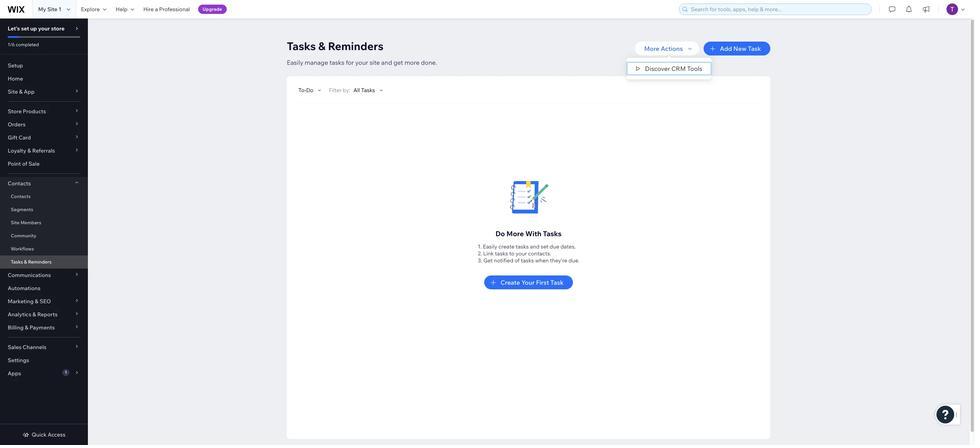 Task type: locate. For each thing, give the bounding box(es) containing it.
1 vertical spatial and
[[530, 243, 540, 250]]

a
[[155, 6, 158, 13]]

& right loyalty on the left
[[27, 147, 31, 154]]

your right to
[[516, 250, 527, 257]]

1/6
[[8, 42, 15, 47]]

set left up at the top left
[[21, 25, 29, 32]]

my site 1
[[38, 6, 61, 13]]

card
[[19, 134, 31, 141]]

0 horizontal spatial task
[[551, 279, 564, 287]]

0 vertical spatial contacts
[[8, 180, 31, 187]]

0 horizontal spatial tasks & reminders
[[11, 259, 52, 265]]

billing & payments button
[[0, 321, 88, 335]]

0 vertical spatial and
[[382, 59, 392, 66]]

up
[[30, 25, 37, 32]]

1 down settings link
[[65, 370, 67, 375]]

hire
[[143, 6, 154, 13]]

easily inside the 1. easily create tasks and set due dates. 2. link tasks to your contacts. 3. get notified of tasks when they're due.
[[483, 243, 498, 250]]

&
[[319, 39, 326, 53], [19, 88, 23, 95], [27, 147, 31, 154], [24, 259, 27, 265], [35, 298, 38, 305], [33, 311, 36, 318], [25, 325, 28, 331]]

2 vertical spatial site
[[11, 220, 19, 226]]

tasks left the for
[[330, 59, 345, 66]]

contacts
[[8, 180, 31, 187], [11, 194, 31, 200]]

contacts link
[[0, 190, 88, 203]]

let's
[[8, 25, 20, 32]]

1 horizontal spatial your
[[356, 59, 368, 66]]

home link
[[0, 72, 88, 85]]

0 vertical spatial 1
[[59, 6, 61, 13]]

1 horizontal spatial 1
[[65, 370, 67, 375]]

contacts for contacts dropdown button
[[8, 180, 31, 187]]

tasks
[[287, 39, 316, 53], [361, 87, 375, 94], [543, 230, 562, 238], [11, 259, 23, 265]]

1 vertical spatial your
[[356, 59, 368, 66]]

contacts inside dropdown button
[[8, 180, 31, 187]]

0 vertical spatial task
[[749, 45, 762, 52]]

task right first in the bottom right of the page
[[551, 279, 564, 287]]

1 vertical spatial of
[[515, 257, 520, 264]]

of left sale
[[22, 161, 27, 167]]

0 horizontal spatial reminders
[[28, 259, 52, 265]]

2 vertical spatial your
[[516, 250, 527, 257]]

1 vertical spatial tasks & reminders
[[11, 259, 52, 265]]

contacts up segments
[[11, 194, 31, 200]]

more
[[645, 45, 660, 52], [507, 230, 524, 238]]

1 horizontal spatial tasks & reminders
[[287, 39, 384, 53]]

store
[[51, 25, 65, 32]]

quick access
[[32, 432, 65, 439]]

site members link
[[0, 216, 88, 230]]

0 vertical spatial more
[[645, 45, 660, 52]]

your right the for
[[356, 59, 368, 66]]

0 horizontal spatial easily
[[287, 59, 304, 66]]

settings link
[[0, 354, 88, 367]]

reports
[[37, 311, 58, 318]]

task
[[749, 45, 762, 52], [551, 279, 564, 287]]

site right my
[[47, 6, 57, 13]]

site inside dropdown button
[[8, 88, 18, 95]]

0 horizontal spatial 1
[[59, 6, 61, 13]]

0 horizontal spatial do
[[306, 87, 314, 94]]

quick access button
[[23, 432, 65, 439]]

1 horizontal spatial easily
[[483, 243, 498, 250]]

of right to
[[515, 257, 520, 264]]

1 vertical spatial 1
[[65, 370, 67, 375]]

task right the new
[[749, 45, 762, 52]]

more actions
[[645, 45, 684, 52]]

0 horizontal spatial set
[[21, 25, 29, 32]]

do
[[306, 87, 314, 94], [496, 230, 505, 238]]

explore
[[81, 6, 100, 13]]

home
[[8, 75, 23, 82]]

1 horizontal spatial and
[[530, 243, 540, 250]]

easily right 1.
[[483, 243, 498, 250]]

reminders up the for
[[328, 39, 384, 53]]

to-do button
[[299, 87, 323, 94]]

& for the "analytics & reports" popup button
[[33, 311, 36, 318]]

site down segments
[[11, 220, 19, 226]]

tasks & reminders up communications
[[11, 259, 52, 265]]

& left the reports
[[33, 311, 36, 318]]

for
[[346, 59, 354, 66]]

tasks down workflows
[[11, 259, 23, 265]]

2 horizontal spatial your
[[516, 250, 527, 257]]

settings
[[8, 357, 29, 364]]

1 horizontal spatial of
[[515, 257, 520, 264]]

more up create
[[507, 230, 524, 238]]

& left app
[[19, 88, 23, 95]]

1 horizontal spatial set
[[541, 243, 549, 250]]

hire a professional
[[143, 6, 190, 13]]

0 horizontal spatial of
[[22, 161, 27, 167]]

contacts.
[[529, 250, 552, 257]]

sales channels
[[8, 344, 46, 351]]

marketing & seo button
[[0, 295, 88, 308]]

& left seo
[[35, 298, 38, 305]]

products
[[23, 108, 46, 115]]

community link
[[0, 230, 88, 243]]

with
[[526, 230, 542, 238]]

1 right my
[[59, 6, 61, 13]]

tasks & reminders link
[[0, 256, 88, 269]]

do left filter
[[306, 87, 314, 94]]

more actions button
[[636, 42, 700, 56]]

seo
[[40, 298, 51, 305]]

reminders inside 'tasks & reminders' link
[[28, 259, 52, 265]]

discover crm tools
[[646, 65, 703, 73]]

0 horizontal spatial more
[[507, 230, 524, 238]]

point of sale link
[[0, 157, 88, 171]]

site down home on the left
[[8, 88, 18, 95]]

1 vertical spatial easily
[[483, 243, 498, 250]]

new
[[734, 45, 747, 52]]

0 vertical spatial of
[[22, 161, 27, 167]]

tasks & reminders
[[287, 39, 384, 53], [11, 259, 52, 265]]

1 vertical spatial task
[[551, 279, 564, 287]]

notified
[[494, 257, 514, 264]]

to-do
[[299, 87, 314, 94]]

more left 'actions'
[[645, 45, 660, 52]]

help button
[[111, 0, 139, 19]]

set left due
[[541, 243, 549, 250]]

segments
[[11, 207, 33, 213]]

your right up at the top left
[[38, 25, 50, 32]]

reminders down workflows link
[[28, 259, 52, 265]]

analytics & reports button
[[0, 308, 88, 321]]

0 horizontal spatial your
[[38, 25, 50, 32]]

store
[[8, 108, 22, 115]]

0 horizontal spatial and
[[382, 59, 392, 66]]

and down with
[[530, 243, 540, 250]]

1 horizontal spatial task
[[749, 45, 762, 52]]

1 vertical spatial set
[[541, 243, 549, 250]]

tasks right all
[[361, 87, 375, 94]]

3.
[[478, 257, 483, 264]]

sidebar element
[[0, 19, 88, 446]]

due
[[550, 243, 560, 250]]

create
[[501, 279, 520, 287]]

1 horizontal spatial more
[[645, 45, 660, 52]]

tasks & reminders up the for
[[287, 39, 384, 53]]

& for 'tasks & reminders' link
[[24, 259, 27, 265]]

& inside popup button
[[27, 147, 31, 154]]

& down workflows
[[24, 259, 27, 265]]

1 vertical spatial reminders
[[28, 259, 52, 265]]

gift card button
[[0, 131, 88, 144]]

marketing & seo
[[8, 298, 51, 305]]

of inside sidebar "element"
[[22, 161, 27, 167]]

contacts inside 'link'
[[11, 194, 31, 200]]

more inside button
[[645, 45, 660, 52]]

tasks left the when
[[521, 257, 534, 264]]

1 vertical spatial site
[[8, 88, 18, 95]]

tasks inside sidebar "element"
[[11, 259, 23, 265]]

tasks right to
[[516, 243, 529, 250]]

& right billing
[[25, 325, 28, 331]]

& for marketing & seo dropdown button
[[35, 298, 38, 305]]

upgrade button
[[198, 5, 227, 14]]

automations
[[8, 285, 40, 292]]

0 vertical spatial easily
[[287, 59, 304, 66]]

0 vertical spatial set
[[21, 25, 29, 32]]

& inside popup button
[[33, 311, 36, 318]]

0 vertical spatial do
[[306, 87, 314, 94]]

tasks up manage
[[287, 39, 316, 53]]

billing & payments
[[8, 325, 55, 331]]

0 vertical spatial your
[[38, 25, 50, 32]]

help
[[116, 6, 128, 13]]

automations link
[[0, 282, 88, 295]]

0 vertical spatial reminders
[[328, 39, 384, 53]]

your
[[38, 25, 50, 32], [356, 59, 368, 66], [516, 250, 527, 257]]

reminders
[[328, 39, 384, 53], [28, 259, 52, 265]]

sales
[[8, 344, 22, 351]]

contacts down point of sale
[[8, 180, 31, 187]]

setup
[[8, 62, 23, 69]]

easily left manage
[[287, 59, 304, 66]]

and left get
[[382, 59, 392, 66]]

all tasks button
[[354, 87, 385, 94]]

do up create
[[496, 230, 505, 238]]

to-
[[299, 87, 306, 94]]

0 vertical spatial tasks & reminders
[[287, 39, 384, 53]]

sales channels button
[[0, 341, 88, 354]]

site
[[370, 59, 380, 66]]

your inside the 1. easily create tasks and set due dates. 2. link tasks to your contacts. 3. get notified of tasks when they're due.
[[516, 250, 527, 257]]

1 horizontal spatial do
[[496, 230, 505, 238]]

Search for tools, apps, help & more... field
[[689, 4, 870, 15]]

& for billing & payments dropdown button
[[25, 325, 28, 331]]

done.
[[421, 59, 437, 66]]

1 vertical spatial contacts
[[11, 194, 31, 200]]



Task type: vqa. For each thing, say whether or not it's contained in the screenshot.
leftmost Anderson
no



Task type: describe. For each thing, give the bounding box(es) containing it.
hire a professional link
[[139, 0, 195, 19]]

tasks left to
[[495, 250, 509, 257]]

point
[[8, 161, 21, 167]]

loyalty & referrals
[[8, 147, 55, 154]]

get
[[394, 59, 403, 66]]

add new task button
[[704, 42, 771, 56]]

access
[[48, 432, 65, 439]]

dates.
[[561, 243, 576, 250]]

they're
[[550, 257, 568, 264]]

discover
[[646, 65, 671, 73]]

to
[[510, 250, 515, 257]]

channels
[[23, 344, 46, 351]]

1 inside sidebar "element"
[[65, 370, 67, 375]]

1 vertical spatial more
[[507, 230, 524, 238]]

your inside sidebar "element"
[[38, 25, 50, 32]]

let's set up your store
[[8, 25, 65, 32]]

workflows
[[11, 246, 34, 252]]

create your first task
[[501, 279, 564, 287]]

billing
[[8, 325, 24, 331]]

crm
[[672, 65, 686, 73]]

site for site & app
[[8, 88, 18, 95]]

loyalty & referrals button
[[0, 144, 88, 157]]

sale
[[29, 161, 40, 167]]

add
[[721, 45, 733, 52]]

site & app
[[8, 88, 35, 95]]

filter by:
[[329, 87, 351, 94]]

by:
[[343, 87, 351, 94]]

& for loyalty & referrals popup button
[[27, 147, 31, 154]]

gift card
[[8, 134, 31, 141]]

loyalty
[[8, 147, 26, 154]]

your
[[522, 279, 535, 287]]

& up manage
[[319, 39, 326, 53]]

contacts button
[[0, 177, 88, 190]]

point of sale
[[8, 161, 40, 167]]

orders button
[[0, 118, 88, 131]]

discover crm tools button
[[627, 62, 712, 76]]

marketing
[[8, 298, 34, 305]]

site & app button
[[0, 85, 88, 98]]

apps
[[8, 370, 21, 377]]

2.
[[478, 250, 482, 257]]

filter
[[329, 87, 342, 94]]

1. easily create tasks and set due dates. 2. link tasks to your contacts. 3. get notified of tasks when they're due.
[[478, 243, 580, 264]]

1 horizontal spatial reminders
[[328, 39, 384, 53]]

store products
[[8, 108, 46, 115]]

site members
[[11, 220, 41, 226]]

manage
[[305, 59, 328, 66]]

analytics & reports
[[8, 311, 58, 318]]

and inside the 1. easily create tasks and set due dates. 2. link tasks to your contacts. 3. get notified of tasks when they're due.
[[530, 243, 540, 250]]

site for site members
[[11, 220, 19, 226]]

0 vertical spatial site
[[47, 6, 57, 13]]

referrals
[[32, 147, 55, 154]]

add new task
[[721, 45, 762, 52]]

communications
[[8, 272, 51, 279]]

set inside the 1. easily create tasks and set due dates. 2. link tasks to your contacts. 3. get notified of tasks when they're due.
[[541, 243, 549, 250]]

1/6 completed
[[8, 42, 39, 47]]

easily manage tasks for your site and get more done.
[[287, 59, 437, 66]]

communications button
[[0, 269, 88, 282]]

analytics
[[8, 311, 31, 318]]

actions
[[661, 45, 684, 52]]

upgrade
[[203, 6, 222, 12]]

& for site & app dropdown button
[[19, 88, 23, 95]]

tools
[[688, 65, 703, 73]]

members
[[21, 220, 41, 226]]

when
[[536, 257, 549, 264]]

tasks up due
[[543, 230, 562, 238]]

setup link
[[0, 59, 88, 72]]

of inside the 1. easily create tasks and set due dates. 2. link tasks to your contacts. 3. get notified of tasks when they're due.
[[515, 257, 520, 264]]

professional
[[159, 6, 190, 13]]

1 vertical spatial do
[[496, 230, 505, 238]]

tasks & reminders inside sidebar "element"
[[11, 259, 52, 265]]

create your first task button
[[485, 276, 573, 290]]

payments
[[30, 325, 55, 331]]

my
[[38, 6, 46, 13]]

quick
[[32, 432, 47, 439]]

due.
[[569, 257, 580, 264]]

all
[[354, 87, 360, 94]]

first
[[536, 279, 550, 287]]

orders
[[8, 121, 26, 128]]

set inside sidebar "element"
[[21, 25, 29, 32]]

more
[[405, 59, 420, 66]]

completed
[[16, 42, 39, 47]]

app
[[24, 88, 35, 95]]

gift
[[8, 134, 17, 141]]

workflows link
[[0, 243, 88, 256]]

store products button
[[0, 105, 88, 118]]

contacts for contacts 'link'
[[11, 194, 31, 200]]



